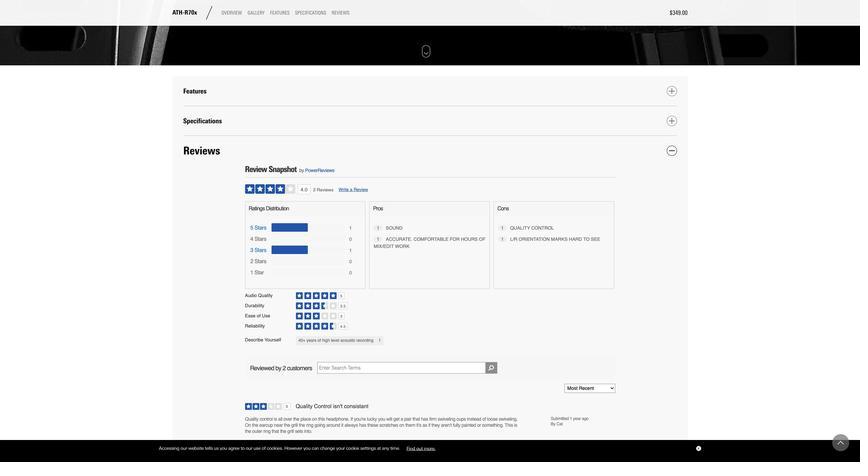 Task type: locate. For each thing, give the bounding box(es) containing it.
0 horizontal spatial has
[[359, 423, 366, 428]]

our left "use"
[[246, 446, 252, 451]]

1 horizontal spatial specifications
[[295, 10, 326, 16]]

control
[[532, 226, 554, 231], [314, 404, 332, 410]]

painted
[[462, 423, 476, 428]]

2 horizontal spatial you
[[378, 417, 385, 422]]

2 left customers
[[283, 365, 286, 372]]

2 our from the left
[[246, 446, 252, 451]]

0 horizontal spatial you
[[220, 446, 227, 451]]

swiveling
[[438, 417, 456, 422]]

a right write
[[350, 187, 353, 192]]

cross image
[[697, 448, 700, 450]]

outer
[[252, 429, 262, 434]]

out
[[416, 446, 423, 451]]

you right us
[[220, 446, 227, 451]]

is
[[274, 417, 277, 422], [514, 423, 517, 428]]

tells
[[205, 446, 213, 451]]

1 vertical spatial 2
[[283, 365, 286, 372]]

3 down 5 stars at the top left of the page
[[250, 248, 253, 254]]

ath-
[[172, 9, 185, 16]]

control up the this
[[314, 404, 332, 410]]

0 vertical spatial control
[[532, 226, 554, 231]]

review left the snapshot
[[245, 164, 267, 174]]

year
[[573, 416, 581, 421]]

ago
[[582, 416, 589, 421]]

1 our from the left
[[181, 446, 187, 451]]

1 horizontal spatial 3
[[286, 404, 288, 409]]

find out more.
[[407, 446, 436, 451]]

stars down 5 stars at the top left of the page
[[255, 248, 266, 254]]

you left can
[[303, 446, 311, 451]]

going
[[315, 423, 325, 428]]

1 horizontal spatial 2
[[313, 187, 316, 193]]

2 vertical spatial reviews
[[317, 187, 334, 193]]

that up it's
[[413, 417, 420, 422]]

that down near
[[272, 429, 279, 434]]

1 horizontal spatial to
[[584, 237, 590, 242]]

3 inside image
[[286, 404, 288, 409]]

powerreviews link
[[305, 168, 335, 173]]

quality up l/r
[[510, 226, 530, 231]]

0 horizontal spatial 2
[[283, 365, 286, 372]]

the down over
[[284, 423, 290, 428]]

0 vertical spatial a
[[350, 187, 353, 192]]

grill up sets
[[291, 423, 298, 428]]

quality
[[510, 226, 530, 231], [258, 293, 273, 299], [296, 404, 313, 410], [245, 417, 259, 422]]

1 vertical spatial on
[[399, 423, 404, 428]]

l/r
[[510, 237, 518, 242]]

1 vertical spatial a
[[401, 417, 403, 422]]

quality up on
[[245, 417, 259, 422]]

of left loose
[[483, 417, 486, 422]]

the
[[293, 417, 299, 422], [252, 423, 258, 428], [284, 423, 290, 428], [299, 423, 305, 428], [245, 429, 251, 434], [280, 429, 286, 434]]

more.
[[424, 446, 436, 451]]

specifications
[[295, 10, 326, 16], [183, 117, 222, 125]]

scratches
[[380, 423, 398, 428]]

by
[[299, 168, 304, 173], [276, 365, 281, 372]]

1 vertical spatial has
[[359, 423, 366, 428]]

1 vertical spatial that
[[272, 429, 279, 434]]

ring up into.
[[306, 423, 313, 428]]

fully
[[453, 423, 461, 428]]

has down you're
[[359, 423, 366, 428]]

1 vertical spatial 3
[[340, 315, 343, 319]]

quality for quality control isn't consistant
[[296, 404, 313, 410]]

find
[[407, 446, 415, 451]]

or
[[477, 423, 481, 428]]

you for headphone.
[[378, 417, 385, 422]]

accurate. comfortable for hours of mix/edit work
[[374, 237, 486, 249]]

1 vertical spatial features
[[183, 87, 207, 95]]

into.
[[304, 429, 312, 434]]

features
[[270, 10, 290, 16], [183, 87, 207, 95]]

0 vertical spatial 5
[[250, 225, 253, 231]]

0 vertical spatial reviews
[[332, 10, 350, 16]]

1 horizontal spatial a
[[401, 417, 403, 422]]

cups
[[457, 417, 466, 422]]

1 vertical spatial review
[[354, 187, 368, 192]]

0 horizontal spatial ring
[[263, 429, 271, 434]]

1 horizontal spatial by
[[299, 168, 304, 173]]

1 vertical spatial ring
[[263, 429, 271, 434]]

more details button
[[245, 440, 299, 448]]

headphone.
[[326, 417, 350, 422]]

they
[[432, 423, 440, 428]]

quality for quality control
[[510, 226, 530, 231]]

1 plus image from the top
[[669, 88, 675, 94]]

marks
[[551, 237, 568, 242]]

plus image
[[669, 88, 675, 94], [669, 118, 675, 124]]

to right agree at bottom left
[[241, 446, 245, 451]]

hours
[[461, 237, 478, 242]]

1 stars from the top
[[255, 225, 266, 231]]

a right the "get"
[[401, 417, 403, 422]]

you inside quality control is all over the place on this headphone. if you're lucky you will get a pair that has firm swiveling cups instead of loose swiveling. on the earcup near the grill the ring going around it always has these scratches on them it's as if they aren't fully painted or something. this is the outer ring that the grill sets into.
[[378, 417, 385, 422]]

instead
[[467, 417, 481, 422]]

0 vertical spatial ring
[[306, 423, 313, 428]]

0 vertical spatial by
[[299, 168, 304, 173]]

0 horizontal spatial 5
[[250, 225, 253, 231]]

that
[[413, 417, 420, 422], [272, 429, 279, 434]]

0 horizontal spatial specifications
[[183, 117, 222, 125]]

on left the this
[[312, 417, 317, 422]]

this
[[505, 423, 513, 428]]

0 horizontal spatial that
[[272, 429, 279, 434]]

3 up over
[[286, 404, 288, 409]]

level
[[331, 339, 339, 343]]

quality up place
[[296, 404, 313, 410]]

1 horizontal spatial you
[[303, 446, 311, 451]]

0 vertical spatial specifications
[[295, 10, 326, 16]]

you left will
[[378, 417, 385, 422]]

5 up 3.5
[[340, 294, 343, 299]]

1 vertical spatial by
[[276, 365, 281, 372]]

cat
[[557, 422, 563, 427]]

on
[[245, 423, 251, 428]]

40+
[[299, 339, 306, 343]]

by
[[551, 422, 556, 427]]

1 vertical spatial to
[[241, 446, 245, 451]]

ring down "earcup"
[[263, 429, 271, 434]]

0 horizontal spatial our
[[181, 446, 187, 451]]

1 horizontal spatial is
[[514, 423, 517, 428]]

is right this
[[514, 423, 517, 428]]

has up as
[[421, 417, 428, 422]]

is left the all
[[274, 417, 277, 422]]

3 up the 4.5
[[340, 315, 343, 319]]

0 horizontal spatial control
[[314, 404, 332, 410]]

by right the reviewed
[[276, 365, 281, 372]]

0 vertical spatial features
[[270, 10, 290, 16]]

stars for 3 stars
[[255, 248, 266, 254]]

0 horizontal spatial a
[[350, 187, 353, 192]]

rated 3 out of 5 stars image
[[245, 403, 291, 411]]

stars down 'ratings'
[[255, 225, 266, 231]]

snapshot
[[269, 164, 297, 174]]

5 down 'ratings'
[[250, 225, 253, 231]]

write a review
[[339, 187, 368, 192]]

1 vertical spatial control
[[314, 404, 332, 410]]

ring
[[306, 423, 313, 428], [263, 429, 271, 434]]

2 plus image from the top
[[669, 118, 675, 124]]

0 horizontal spatial features
[[183, 87, 207, 95]]

$349.00
[[670, 9, 688, 17]]

review right write
[[354, 187, 368, 192]]

0 vertical spatial on
[[312, 417, 317, 422]]

divider line image
[[203, 6, 216, 20]]

stars for 5 stars
[[255, 225, 266, 231]]

0 vertical spatial stars
[[255, 225, 266, 231]]

3 stars
[[250, 248, 266, 254]]

plus image for features
[[669, 88, 675, 94]]

our
[[181, 446, 187, 451], [246, 446, 252, 451]]

work
[[395, 244, 410, 249]]

grill left sets
[[287, 429, 294, 434]]

of left use
[[257, 314, 261, 319]]

powerreviews
[[305, 168, 335, 173]]

a
[[350, 187, 353, 192], [401, 417, 403, 422]]

0 vertical spatial plus image
[[669, 88, 675, 94]]

by left powerreviews
[[299, 168, 304, 173]]

ease of use
[[245, 314, 270, 319]]

1 vertical spatial stars
[[255, 248, 266, 254]]

5
[[250, 225, 253, 231], [340, 294, 343, 299]]

reliability
[[245, 324, 265, 329]]

1 vertical spatial is
[[514, 423, 517, 428]]

accessing
[[159, 446, 179, 451]]

high
[[322, 339, 330, 343]]

1 horizontal spatial 5
[[340, 294, 343, 299]]

1 horizontal spatial has
[[421, 417, 428, 422]]

as
[[423, 423, 427, 428]]

2 vertical spatial 3
[[286, 404, 288, 409]]

0 vertical spatial review
[[245, 164, 267, 174]]

to left see
[[584, 237, 590, 242]]

1 horizontal spatial on
[[399, 423, 404, 428]]

0 horizontal spatial is
[[274, 417, 277, 422]]

distribution
[[266, 206, 289, 212]]

audio
[[245, 293, 257, 299]]

1 horizontal spatial ring
[[306, 423, 313, 428]]

our left website
[[181, 446, 187, 451]]

quality inside quality control is all over the place on this headphone. if you're lucky you will get a pair that has firm swiveling cups instead of loose swiveling. on the earcup near the grill the ring going around it always has these scratches on them it's as if they aren't fully painted or something. this is the outer ring that the grill sets into.
[[245, 417, 259, 422]]

control up orientation
[[532, 226, 554, 231]]

0 vertical spatial has
[[421, 417, 428, 422]]

2 right the 4.0
[[313, 187, 316, 193]]

1 horizontal spatial control
[[532, 226, 554, 231]]

5 for 5 stars
[[250, 225, 253, 231]]

quality control
[[510, 226, 554, 231]]

plus image for specifications
[[669, 118, 675, 124]]

on down the "get"
[[399, 423, 404, 428]]

2 stars from the top
[[255, 248, 266, 254]]

control for quality control
[[532, 226, 554, 231]]

1 vertical spatial 5
[[340, 294, 343, 299]]

0 horizontal spatial 3
[[250, 248, 253, 254]]

can
[[312, 446, 319, 451]]

1 horizontal spatial our
[[246, 446, 252, 451]]

consistant
[[344, 404, 369, 410]]

submitted
[[551, 416, 569, 421]]

has
[[421, 417, 428, 422], [359, 423, 366, 428]]

r70x
[[185, 9, 197, 16]]

accurate.
[[386, 237, 413, 242]]

control for quality control isn't consistant
[[314, 404, 332, 410]]

grill
[[291, 423, 298, 428], [287, 429, 294, 434]]

3
[[250, 248, 253, 254], [340, 315, 343, 319], [286, 404, 288, 409]]

1 inside the submitted 1 year ago by cat
[[570, 416, 572, 421]]

0 vertical spatial is
[[274, 417, 277, 422]]

0 horizontal spatial review
[[245, 164, 267, 174]]

reviewed by 2 customers
[[250, 365, 312, 372]]

time.
[[390, 446, 400, 451]]

of right hours
[[479, 237, 486, 242]]

agree
[[228, 446, 240, 451]]

5 for 5
[[340, 294, 343, 299]]

1 vertical spatial plus image
[[669, 118, 675, 124]]

0 vertical spatial that
[[413, 417, 420, 422]]

Search Reviews search field
[[317, 362, 497, 374]]



Task type: vqa. For each thing, say whether or not it's contained in the screenshot.
'ATUC discussion system on conference table' image
no



Task type: describe. For each thing, give the bounding box(es) containing it.
hard
[[569, 237, 582, 242]]

over
[[284, 417, 292, 422]]

recording
[[357, 339, 374, 343]]

1 vertical spatial specifications
[[183, 117, 222, 125]]

ratings
[[249, 206, 265, 212]]

of inside quality control is all over the place on this headphone. if you're lucky you will get a pair that has firm swiveling cups instead of loose swiveling. on the earcup near the grill the ring going around it always has these scratches on them it's as if they aren't fully painted or something. this is the outer ring that the grill sets into.
[[483, 417, 486, 422]]

isn't
[[333, 404, 343, 410]]

durability
[[245, 303, 264, 309]]

if
[[429, 423, 431, 428]]

at
[[377, 446, 381, 451]]

ath-r70x
[[172, 9, 197, 16]]

overview
[[222, 10, 242, 16]]

acoustic
[[341, 339, 356, 343]]

the up sets
[[299, 423, 305, 428]]

website
[[188, 446, 204, 451]]

you're
[[354, 417, 366, 422]]

earcup
[[259, 423, 273, 428]]

describe
[[245, 337, 263, 343]]

quality for quality control is all over the place on this headphone. if you're lucky you will get a pair that has firm swiveling cups instead of loose swiveling. on the earcup near the grill the ring going around it always has these scratches on them it's as if they aren't fully painted or something. this is the outer ring that the grill sets into.
[[245, 417, 259, 422]]

0 horizontal spatial on
[[312, 417, 317, 422]]

orientation
[[519, 237, 550, 242]]

2 horizontal spatial 3
[[340, 315, 343, 319]]

of right "use"
[[262, 446, 266, 451]]

1 horizontal spatial that
[[413, 417, 420, 422]]

the down on
[[245, 429, 251, 434]]

sound
[[386, 226, 403, 231]]

quality right audio
[[258, 293, 273, 299]]

near
[[274, 423, 283, 428]]

firm
[[430, 417, 437, 422]]

around
[[327, 423, 340, 428]]

your
[[336, 446, 345, 451]]

sets
[[295, 429, 303, 434]]

a inside quality control is all over the place on this headphone. if you're lucky you will get a pair that has firm swiveling cups instead of loose swiveling. on the earcup near the grill the ring going around it always has these scratches on them it's as if they aren't fully painted or something. this is the outer ring that the grill sets into.
[[401, 417, 403, 422]]

loose
[[487, 417, 498, 422]]

the right over
[[293, 417, 299, 422]]

more
[[245, 441, 259, 447]]

however
[[284, 446, 302, 451]]

arrow up image
[[838, 440, 844, 446]]

minus image
[[669, 148, 675, 154]]

always
[[345, 423, 358, 428]]

you for use
[[303, 446, 311, 451]]

0 horizontal spatial by
[[276, 365, 281, 372]]

use
[[262, 314, 270, 319]]

cons
[[498, 206, 509, 212]]

details
[[261, 441, 280, 447]]

place
[[301, 417, 311, 422]]

of inside accurate. comfortable for hours of mix/edit work
[[479, 237, 486, 242]]

aren't
[[441, 423, 452, 428]]

describe yourself
[[245, 337, 281, 343]]

submitted 1 year ago by cat
[[551, 416, 589, 427]]

this
[[318, 417, 325, 422]]

mix/edit
[[374, 244, 394, 249]]

4.0
[[301, 187, 308, 193]]

it
[[341, 423, 344, 428]]

0 horizontal spatial to
[[241, 446, 245, 451]]

by inside review snapshot by powerreviews
[[299, 168, 304, 173]]

ratings distribution
[[249, 206, 289, 212]]

something.
[[482, 423, 504, 428]]

quality control is all over the place on this headphone. if you're lucky you will get a pair that has firm swiveling cups instead of loose swiveling. on the earcup near the grill the ring going around it always has these scratches on them it's as if they aren't fully painted or something. this is the outer ring that the grill sets into.
[[245, 417, 518, 434]]

for
[[450, 237, 460, 242]]

1 horizontal spatial review
[[354, 187, 368, 192]]

lucky
[[367, 417, 377, 422]]

0 vertical spatial to
[[584, 237, 590, 242]]

3.5
[[340, 304, 346, 309]]

1 horizontal spatial features
[[270, 10, 290, 16]]

years
[[307, 339, 317, 343]]

find out more. link
[[402, 444, 441, 454]]

ease
[[245, 314, 256, 319]]

gallery
[[248, 10, 265, 16]]

l/r orientation marks hard to see
[[510, 237, 601, 242]]

it's
[[417, 423, 422, 428]]

yourself
[[265, 337, 281, 343]]

control
[[260, 417, 273, 422]]

get
[[394, 417, 400, 422]]

these
[[368, 423, 378, 428]]

write
[[339, 187, 349, 192]]

0 vertical spatial grill
[[291, 423, 298, 428]]

1 vertical spatial grill
[[287, 429, 294, 434]]

change
[[320, 446, 335, 451]]

customers
[[287, 365, 312, 372]]

pros
[[373, 206, 383, 212]]

swiveling.
[[499, 417, 518, 422]]

if
[[351, 417, 353, 422]]

settings
[[360, 446, 376, 451]]

4.5
[[340, 325, 346, 329]]

the up outer
[[252, 423, 258, 428]]

1 vertical spatial reviews
[[183, 144, 220, 157]]

the down near
[[280, 429, 286, 434]]

rated 4.0 out of 5 stars image
[[245, 185, 311, 195]]

of left high in the left of the page
[[318, 339, 321, 343]]

see
[[591, 237, 601, 242]]

more details
[[245, 441, 280, 447]]

reviewed
[[250, 365, 274, 372]]

us
[[214, 446, 219, 451]]

0 vertical spatial 3
[[250, 248, 253, 254]]

cookie
[[346, 446, 359, 451]]

review snapshot by powerreviews
[[245, 164, 335, 174]]

0 vertical spatial 2
[[313, 187, 316, 193]]



